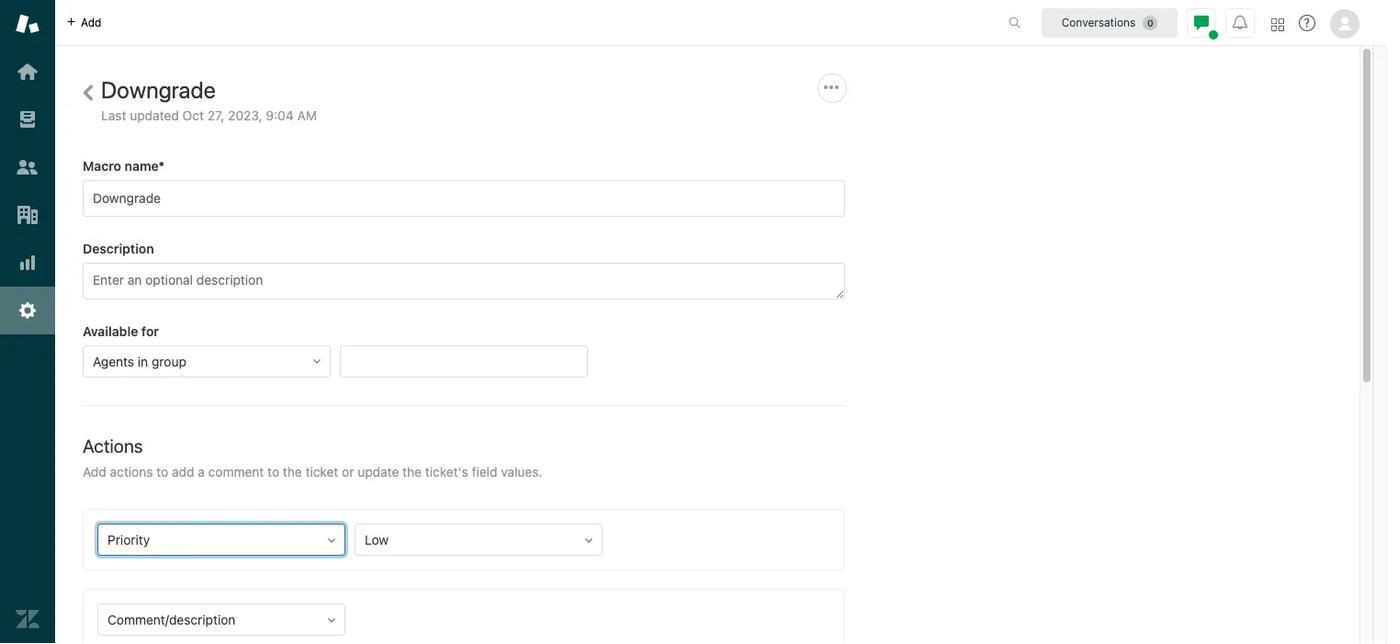 Task type: locate. For each thing, give the bounding box(es) containing it.
notifications image
[[1233, 15, 1248, 30]]

zendesk image
[[16, 607, 40, 631]]

organizations image
[[16, 203, 40, 227]]

main element
[[0, 0, 55, 643]]

zendesk products image
[[1272, 18, 1285, 31]]

conversations button
[[1042, 8, 1178, 37]]

admin image
[[16, 299, 40, 323]]

get started image
[[16, 60, 40, 84]]



Task type: vqa. For each thing, say whether or not it's contained in the screenshot.
your to the top
no



Task type: describe. For each thing, give the bounding box(es) containing it.
add
[[81, 15, 102, 29]]

reporting image
[[16, 251, 40, 275]]

customers image
[[16, 155, 40, 179]]

add button
[[55, 0, 113, 45]]

conversations
[[1062, 15, 1136, 29]]

zendesk support image
[[16, 12, 40, 36]]

get help image
[[1299, 15, 1316, 31]]

button displays agent's chat status as online. image
[[1194, 15, 1209, 30]]

views image
[[16, 108, 40, 131]]



